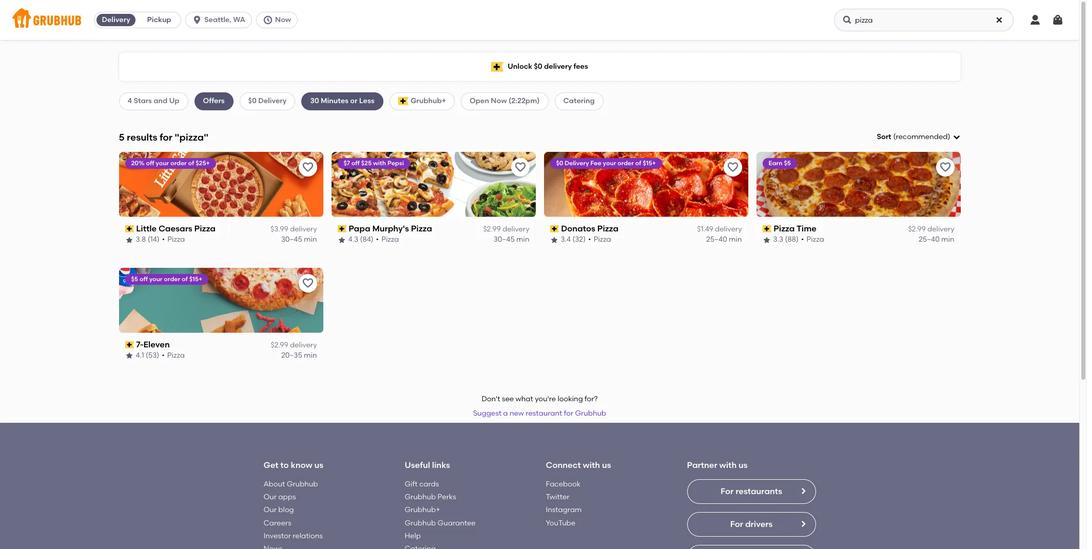 Task type: vqa. For each thing, say whether or not it's contained in the screenshot.
ExtraMile Icon
no



Task type: describe. For each thing, give the bounding box(es) containing it.
• pizza for caesars
[[162, 235, 185, 244]]

useful
[[405, 461, 430, 471]]

order right "fee"
[[618, 160, 634, 167]]

min for 7-eleven
[[304, 351, 317, 360]]

pizza time
[[774, 224, 817, 234]]

• pizza for time
[[802, 235, 825, 244]]

pizza down "time"
[[807, 235, 825, 244]]

5
[[119, 131, 125, 143]]

subscription pass image for donatos pizza
[[550, 225, 559, 233]]

time
[[797, 224, 817, 234]]

0 horizontal spatial with
[[373, 160, 386, 167]]

off for 7-
[[140, 276, 148, 283]]

delivery for little caesars pizza
[[290, 225, 317, 234]]

open now (2:22pm)
[[470, 97, 540, 105]]

"pizza"
[[175, 131, 209, 143]]

facebook link
[[546, 480, 581, 489]]

unlock
[[508, 62, 533, 71]]

right image for for drivers
[[799, 520, 808, 528]]

know
[[291, 461, 313, 471]]

star icon image for pizza time
[[763, 236, 771, 244]]

30–45 min for little caesars pizza
[[281, 235, 317, 244]]

of for caesars
[[188, 160, 194, 167]]

fee
[[591, 160, 602, 167]]

gift cards grubhub perks grubhub+ grubhub guarantee help
[[405, 480, 476, 541]]

20–35
[[281, 351, 302, 360]]

star icon image for 7-eleven
[[125, 352, 133, 360]]

5 results for "pizza" main content
[[0, 40, 1080, 550]]

• for caesars
[[162, 235, 165, 244]]

delivery for $0 delivery fee your order of $15+
[[565, 160, 589, 167]]

save this restaurant image for little caesars pizza
[[302, 161, 314, 173]]

catering
[[564, 97, 595, 105]]

guarantee
[[438, 519, 476, 528]]

get
[[264, 461, 279, 471]]

about grubhub our apps our blog careers investor relations
[[264, 480, 323, 541]]

and
[[154, 97, 168, 105]]

your right "fee"
[[603, 160, 616, 167]]

delivery for donatos pizza
[[715, 225, 742, 234]]

don't see what you're looking for?
[[482, 395, 598, 404]]

delivery inside 'button'
[[102, 15, 130, 24]]

pizza right caesars
[[194, 224, 216, 234]]

0 horizontal spatial for
[[160, 131, 173, 143]]

30–45 for papa murphy's pizza
[[494, 235, 515, 244]]

save this restaurant button for papa murphy's pizza
[[511, 158, 530, 177]]

useful links
[[405, 461, 450, 471]]

grubhub inside suggest a new restaurant for grubhub button
[[575, 409, 607, 418]]

save this restaurant button for 7-eleven
[[299, 274, 317, 293]]

off for papa
[[352, 160, 360, 167]]

$0 delivery fee your order of $15+
[[556, 160, 656, 167]]

twitter
[[546, 493, 570, 502]]

a
[[503, 409, 508, 418]]

cards
[[420, 480, 439, 489]]

$0 for $0 delivery
[[248, 97, 257, 105]]

star icon image for donatos pizza
[[550, 236, 559, 244]]

$1.49
[[698, 225, 714, 234]]

$3.99 delivery
[[271, 225, 317, 234]]

order for caesars
[[170, 160, 187, 167]]

unlock $0 delivery fees
[[508, 62, 588, 71]]

30 minutes or less
[[310, 97, 375, 105]]

earn $5
[[769, 160, 791, 167]]

grubhub plus flag logo image for unlock $0 delivery fees
[[492, 62, 504, 72]]

what
[[516, 395, 534, 404]]

pickup button
[[138, 12, 181, 28]]

grubhub down gift cards link
[[405, 493, 436, 502]]

save this restaurant button for little caesars pizza
[[299, 158, 317, 177]]

gift cards link
[[405, 480, 439, 489]]

up
[[169, 97, 180, 105]]

results
[[127, 131, 157, 143]]

svg image inside "now" button
[[263, 15, 273, 25]]

star icon image for papa murphy's pizza
[[338, 236, 346, 244]]

gift
[[405, 480, 418, 489]]

25–40 min for pizza time
[[919, 235, 955, 244]]

pepsi
[[388, 160, 404, 167]]

min for donatos pizza
[[729, 235, 742, 244]]

open
[[470, 97, 489, 105]]

1 us from the left
[[315, 461, 324, 471]]

svg image inside seattle, wa button
[[192, 15, 202, 25]]

sort ( recommended )
[[877, 133, 951, 141]]

grubhub+ link
[[405, 506, 440, 515]]

your for caesars
[[156, 160, 169, 167]]

30–45 for little caesars pizza
[[281, 235, 302, 244]]

now inside the '5 results for "pizza"' main content
[[491, 97, 507, 105]]

links
[[432, 461, 450, 471]]

new
[[510, 409, 524, 418]]

relations
[[293, 532, 323, 541]]

suggest
[[473, 409, 502, 418]]

delivery button
[[95, 12, 138, 28]]

4.3 (84)
[[348, 235, 374, 244]]

youtube
[[546, 519, 576, 528]]

delivery for 7-eleven
[[290, 341, 317, 350]]

now button
[[256, 12, 302, 28]]

pizza up 3.3 (88)
[[774, 224, 795, 234]]

grubhub plus flag logo image for grubhub+
[[398, 97, 409, 106]]

(2:22pm)
[[509, 97, 540, 105]]

(14)
[[148, 235, 160, 244]]

• for eleven
[[162, 351, 165, 360]]

for drivers link
[[687, 512, 816, 537]]

perks
[[438, 493, 456, 502]]

$1.49 delivery
[[698, 225, 742, 234]]

suggest a new restaurant for grubhub button
[[469, 405, 611, 423]]

right image for for restaurants
[[799, 487, 808, 495]]

murphy's
[[373, 224, 409, 234]]

star icon image for little caesars pizza
[[125, 236, 133, 244]]

partner
[[687, 461, 718, 471]]

investor
[[264, 532, 291, 541]]

suggest a new restaurant for grubhub
[[473, 409, 607, 418]]

our blog link
[[264, 506, 294, 515]]

$25
[[361, 160, 372, 167]]

donatos pizza logo image
[[544, 152, 749, 217]]

• for murphy's
[[376, 235, 379, 244]]

4
[[128, 97, 132, 105]]

your for eleven
[[149, 276, 163, 283]]

5 results for "pizza"
[[119, 131, 209, 143]]

Search for food, convenience, alcohol... search field
[[835, 9, 1014, 31]]

pizza right donatos
[[598, 224, 619, 234]]

for inside button
[[564, 409, 574, 418]]

papa murphy's pizza
[[349, 224, 432, 234]]

grubhub guarantee link
[[405, 519, 476, 528]]

recommended
[[896, 133, 948, 141]]

save this restaurant image for pizza time
[[940, 161, 952, 173]]

4.3
[[348, 235, 359, 244]]

or
[[350, 97, 358, 105]]

7-eleven
[[136, 340, 170, 350]]

seattle, wa button
[[185, 12, 256, 28]]

for for for drivers
[[731, 520, 744, 529]]

save this restaurant image for 7-eleven
[[302, 277, 314, 289]]

about grubhub link
[[264, 480, 318, 489]]

1 horizontal spatial svg image
[[953, 133, 961, 141]]

• pizza for eleven
[[162, 351, 185, 360]]



Task type: locate. For each thing, give the bounding box(es) containing it.
star icon image down subscription pass image
[[763, 236, 771, 244]]

us right connect
[[602, 461, 611, 471]]

$2.99 for papa murphy's pizza
[[483, 225, 501, 234]]

• right (32)
[[589, 235, 591, 244]]

right image inside for drivers link
[[799, 520, 808, 528]]

1 25–40 from the left
[[707, 235, 728, 244]]

1 horizontal spatial $2.99 delivery
[[483, 225, 530, 234]]

subscription pass image for little caesars pizza
[[125, 225, 134, 233]]

1 vertical spatial grubhub plus flag logo image
[[398, 97, 409, 106]]

right image
[[799, 487, 808, 495], [799, 520, 808, 528]]

facebook
[[546, 480, 581, 489]]

$7
[[344, 160, 350, 167]]

25–40 for pizza time
[[919, 235, 940, 244]]

subscription pass image
[[125, 225, 134, 233], [338, 225, 347, 233], [550, 225, 559, 233], [125, 342, 134, 349]]

$2.99 for 7-eleven
[[271, 341, 288, 350]]

main navigation navigation
[[0, 0, 1080, 40]]

about
[[264, 480, 285, 489]]

with right connect
[[583, 461, 600, 471]]

min for pizza time
[[942, 235, 955, 244]]

• pizza for murphy's
[[376, 235, 399, 244]]

right image inside for restaurants link
[[799, 487, 808, 495]]

grubhub+ left open
[[411, 97, 446, 105]]

papa murphy's pizza logo image
[[332, 152, 536, 217]]

save this restaurant button for pizza time
[[937, 158, 955, 177]]

0 vertical spatial now
[[275, 15, 291, 24]]

seattle, wa
[[204, 15, 245, 24]]

0 vertical spatial $0
[[534, 62, 543, 71]]

caesars
[[159, 224, 192, 234]]

$0 for $0 delivery fee your order of $15+
[[556, 160, 564, 167]]

• pizza down "time"
[[802, 235, 825, 244]]

for left drivers
[[731, 520, 744, 529]]

2 horizontal spatial save this restaurant image
[[727, 161, 739, 173]]

0 vertical spatial delivery
[[102, 15, 130, 24]]

1 vertical spatial now
[[491, 97, 507, 105]]

1 vertical spatial $15+
[[189, 276, 202, 283]]

• right (84)
[[376, 235, 379, 244]]

1 horizontal spatial us
[[602, 461, 611, 471]]

subscription pass image left 7-
[[125, 342, 134, 349]]

0 horizontal spatial grubhub plus flag logo image
[[398, 97, 409, 106]]

of right "fee"
[[636, 160, 642, 167]]

1 30–45 from the left
[[281, 235, 302, 244]]

0 horizontal spatial save this restaurant image
[[302, 161, 314, 173]]

1 vertical spatial for
[[731, 520, 744, 529]]

order down caesars
[[164, 276, 180, 283]]

2 horizontal spatial $0
[[556, 160, 564, 167]]

$2.99 delivery for pizza time
[[909, 225, 955, 234]]

•
[[162, 235, 165, 244], [376, 235, 379, 244], [589, 235, 591, 244], [802, 235, 804, 244], [162, 351, 165, 360]]

• right "(88)"
[[802, 235, 804, 244]]

3.4 (32)
[[561, 235, 586, 244]]

grubhub+
[[411, 97, 446, 105], [405, 506, 440, 515]]

our apps link
[[264, 493, 296, 502]]

svg image
[[1030, 14, 1042, 26], [192, 15, 202, 25], [843, 15, 853, 25], [996, 16, 1004, 24]]

1 vertical spatial $5
[[131, 276, 138, 283]]

connect
[[546, 461, 581, 471]]

off right the 20%
[[146, 160, 154, 167]]

facebook twitter instagram youtube
[[546, 480, 582, 528]]

1 vertical spatial for
[[564, 409, 574, 418]]

30–45 min
[[281, 235, 317, 244], [494, 235, 530, 244]]

for for for restaurants
[[721, 487, 734, 496]]

1 vertical spatial our
[[264, 506, 277, 515]]

subscription pass image for 7-eleven
[[125, 342, 134, 349]]

for drivers
[[731, 520, 773, 529]]

$2.99 delivery
[[483, 225, 530, 234], [909, 225, 955, 234], [271, 341, 317, 350]]

2 horizontal spatial delivery
[[565, 160, 589, 167]]

1 our from the top
[[264, 493, 277, 502]]

don't
[[482, 395, 500, 404]]

1 horizontal spatial with
[[583, 461, 600, 471]]

with for partner with us
[[720, 461, 737, 471]]

0 vertical spatial our
[[264, 493, 277, 502]]

1 horizontal spatial $0
[[534, 62, 543, 71]]

2 save this restaurant image from the left
[[514, 161, 527, 173]]

• for pizza
[[589, 235, 591, 244]]

$5 off your order of $15+
[[131, 276, 202, 283]]

$0 right the offers
[[248, 97, 257, 105]]

1 save this restaurant image from the left
[[302, 161, 314, 173]]

delivery left "fee"
[[565, 160, 589, 167]]

subscription pass image for papa murphy's pizza
[[338, 225, 347, 233]]

1 horizontal spatial $2.99
[[483, 225, 501, 234]]

0 horizontal spatial delivery
[[102, 15, 130, 24]]

right image right drivers
[[799, 520, 808, 528]]

grubhub down for?
[[575, 409, 607, 418]]

0 horizontal spatial save this restaurant image
[[302, 277, 314, 289]]

$7 off $25 with pepsi
[[344, 160, 404, 167]]

$2.99 delivery for 7-eleven
[[271, 341, 317, 350]]

star icon image
[[125, 236, 133, 244], [338, 236, 346, 244], [550, 236, 559, 244], [763, 236, 771, 244], [125, 352, 133, 360]]

$5 right earn
[[784, 160, 791, 167]]

0 horizontal spatial now
[[275, 15, 291, 24]]

0 vertical spatial grubhub+
[[411, 97, 446, 105]]

2 horizontal spatial us
[[739, 461, 748, 471]]

help link
[[405, 532, 421, 541]]

for restaurants link
[[687, 480, 816, 504]]

little
[[136, 224, 157, 234]]

donatos
[[561, 224, 596, 234]]

papa
[[349, 224, 371, 234]]

0 horizontal spatial 30–45 min
[[281, 235, 317, 244]]

grubhub plus flag logo image
[[492, 62, 504, 72], [398, 97, 409, 106]]

1 horizontal spatial for
[[564, 409, 574, 418]]

7-eleven logo image
[[119, 268, 323, 333]]

• for time
[[802, 235, 804, 244]]

$25+
[[196, 160, 210, 167]]

looking
[[558, 395, 583, 404]]

1 25–40 min from the left
[[707, 235, 742, 244]]

grubhub inside about grubhub our apps our blog careers investor relations
[[287, 480, 318, 489]]

1 horizontal spatial save this restaurant image
[[940, 161, 952, 173]]

$0 left "fee"
[[556, 160, 564, 167]]

3.8 (14)
[[136, 235, 160, 244]]

for down partner with us
[[721, 487, 734, 496]]

0 horizontal spatial $2.99 delivery
[[271, 341, 317, 350]]

right image right restaurants
[[799, 487, 808, 495]]

1 horizontal spatial of
[[188, 160, 194, 167]]

1 horizontal spatial save this restaurant image
[[514, 161, 527, 173]]

$2.99 for pizza time
[[909, 225, 926, 234]]

min for papa murphy's pizza
[[517, 235, 530, 244]]

careers
[[264, 519, 292, 528]]

2 vertical spatial delivery
[[565, 160, 589, 167]]

little caesars pizza logo image
[[119, 152, 323, 217]]

little caesars pizza
[[136, 224, 216, 234]]

now inside button
[[275, 15, 291, 24]]

0 vertical spatial grubhub plus flag logo image
[[492, 62, 504, 72]]

4.1
[[136, 351, 144, 360]]

pizza
[[194, 224, 216, 234], [411, 224, 432, 234], [598, 224, 619, 234], [774, 224, 795, 234], [168, 235, 185, 244], [382, 235, 399, 244], [594, 235, 612, 244], [807, 235, 825, 244], [167, 351, 185, 360]]

0 horizontal spatial 30–45
[[281, 235, 302, 244]]

0 horizontal spatial us
[[315, 461, 324, 471]]

2 right image from the top
[[799, 520, 808, 528]]

instagram
[[546, 506, 582, 515]]

2 horizontal spatial svg image
[[1052, 14, 1065, 26]]

1 horizontal spatial 25–40 min
[[919, 235, 955, 244]]

grubhub down know
[[287, 480, 318, 489]]

0 horizontal spatial $15+
[[189, 276, 202, 283]]

order left $25+
[[170, 160, 187, 167]]

pizza down eleven
[[167, 351, 185, 360]]

0 horizontal spatial of
[[182, 276, 188, 283]]

3.8
[[136, 235, 146, 244]]

2 25–40 from the left
[[919, 235, 940, 244]]

0 vertical spatial $15+
[[643, 160, 656, 167]]

grubhub plus flag logo image left unlock
[[492, 62, 504, 72]]

subscription pass image left donatos
[[550, 225, 559, 233]]

restaurant
[[526, 409, 563, 418]]

(32)
[[573, 235, 586, 244]]

donatos pizza
[[561, 224, 619, 234]]

for right results
[[160, 131, 173, 143]]

3.3
[[774, 235, 784, 244]]

delivery left 30
[[258, 97, 287, 105]]

off for little
[[146, 160, 154, 167]]

1 horizontal spatial 30–45
[[494, 235, 515, 244]]

1 horizontal spatial 25–40
[[919, 235, 940, 244]]

0 vertical spatial save this restaurant image
[[940, 161, 952, 173]]

• pizza down eleven
[[162, 351, 185, 360]]

2 horizontal spatial $2.99 delivery
[[909, 225, 955, 234]]

grubhub+ down grubhub perks link
[[405, 506, 440, 515]]

25–40 for donatos pizza
[[707, 235, 728, 244]]

seattle,
[[204, 15, 232, 24]]

2 vertical spatial $0
[[556, 160, 564, 167]]

earn
[[769, 160, 783, 167]]

grubhub+ inside gift cards grubhub perks grubhub+ grubhub guarantee help
[[405, 506, 440, 515]]

1 30–45 min from the left
[[281, 235, 317, 244]]

instagram link
[[546, 506, 582, 515]]

1 horizontal spatial grubhub plus flag logo image
[[492, 62, 504, 72]]

save this restaurant image for papa murphy's pizza
[[514, 161, 527, 173]]

25–40
[[707, 235, 728, 244], [919, 235, 940, 244]]

blog
[[279, 506, 294, 515]]

1 horizontal spatial $15+
[[643, 160, 656, 167]]

drivers
[[746, 520, 773, 529]]

2 30–45 min from the left
[[494, 235, 530, 244]]

0 horizontal spatial svg image
[[263, 15, 273, 25]]

subscription pass image left little at the top left of page
[[125, 225, 134, 233]]

for restaurants
[[721, 487, 783, 496]]

1 horizontal spatial now
[[491, 97, 507, 105]]

1 vertical spatial save this restaurant image
[[302, 277, 314, 289]]

2 horizontal spatial $2.99
[[909, 225, 926, 234]]

• right the (14)
[[162, 235, 165, 244]]

none field inside the '5 results for "pizza"' main content
[[877, 132, 961, 142]]

for down 'looking'
[[564, 409, 574, 418]]

grubhub perks link
[[405, 493, 456, 502]]

star icon image left 4.3
[[338, 236, 346, 244]]

svg image
[[1052, 14, 1065, 26], [263, 15, 273, 25], [953, 133, 961, 141]]

2 horizontal spatial with
[[720, 461, 737, 471]]

delivery
[[102, 15, 130, 24], [258, 97, 287, 105], [565, 160, 589, 167]]

0 horizontal spatial $5
[[131, 276, 138, 283]]

20%
[[131, 160, 145, 167]]

us for connect with us
[[602, 461, 611, 471]]

min
[[304, 235, 317, 244], [517, 235, 530, 244], [729, 235, 742, 244], [942, 235, 955, 244], [304, 351, 317, 360]]

• right (53)
[[162, 351, 165, 360]]

your right the 20%
[[156, 160, 169, 167]]

30
[[310, 97, 319, 105]]

0 horizontal spatial 25–40 min
[[707, 235, 742, 244]]

careers link
[[264, 519, 292, 528]]

$0 right unlock
[[534, 62, 543, 71]]

)
[[948, 133, 951, 141]]

• pizza down the 'papa murphy's pizza'
[[376, 235, 399, 244]]

$5 down the 3.8
[[131, 276, 138, 283]]

of down little caesars pizza
[[182, 276, 188, 283]]

subscription pass image left papa
[[338, 225, 347, 233]]

4 stars and up
[[128, 97, 180, 105]]

star icon image left "4.1"
[[125, 352, 133, 360]]

get to know us
[[264, 461, 324, 471]]

us right know
[[315, 461, 324, 471]]

us
[[315, 461, 324, 471], [602, 461, 611, 471], [739, 461, 748, 471]]

2 us from the left
[[602, 461, 611, 471]]

delivery for $0 delivery
[[258, 97, 287, 105]]

save this restaurant image
[[302, 161, 314, 173], [514, 161, 527, 173], [727, 161, 739, 173]]

• pizza for pizza
[[589, 235, 612, 244]]

1 right image from the top
[[799, 487, 808, 495]]

us up for restaurants
[[739, 461, 748, 471]]

2 25–40 min from the left
[[919, 235, 955, 244]]

star icon image left 3.4
[[550, 236, 559, 244]]

save this restaurant button for donatos pizza
[[724, 158, 742, 177]]

2 our from the top
[[264, 506, 277, 515]]

apps
[[279, 493, 296, 502]]

with right the $25
[[373, 160, 386, 167]]

save this restaurant image
[[940, 161, 952, 173], [302, 277, 314, 289]]

now right wa
[[275, 15, 291, 24]]

help
[[405, 532, 421, 541]]

pizza time logo image
[[757, 152, 961, 217]]

3 us from the left
[[739, 461, 748, 471]]

subscription pass image
[[763, 225, 772, 233]]

0 horizontal spatial $2.99
[[271, 341, 288, 350]]

of for eleven
[[182, 276, 188, 283]]

(88)
[[786, 235, 799, 244]]

see
[[502, 395, 514, 404]]

3 save this restaurant image from the left
[[727, 161, 739, 173]]

0 vertical spatial right image
[[799, 487, 808, 495]]

(84)
[[360, 235, 374, 244]]

2 30–45 from the left
[[494, 235, 515, 244]]

0 vertical spatial for
[[721, 487, 734, 496]]

delivery for pizza time
[[928, 225, 955, 234]]

• pizza down "donatos pizza" at the right of page
[[589, 235, 612, 244]]

us for partner with us
[[739, 461, 748, 471]]

1 horizontal spatial 30–45 min
[[494, 235, 530, 244]]

offers
[[203, 97, 225, 105]]

20% off your order of $25+
[[131, 160, 210, 167]]

$5
[[784, 160, 791, 167], [131, 276, 138, 283]]

1 vertical spatial right image
[[799, 520, 808, 528]]

with for connect with us
[[583, 461, 600, 471]]

pizza right murphy's
[[411, 224, 432, 234]]

1 vertical spatial $0
[[248, 97, 257, 105]]

1 horizontal spatial delivery
[[258, 97, 287, 105]]

pizza down "donatos pizza" at the right of page
[[594, 235, 612, 244]]

order for eleven
[[164, 276, 180, 283]]

minutes
[[321, 97, 349, 105]]

$3.99
[[271, 225, 288, 234]]

0 horizontal spatial 25–40
[[707, 235, 728, 244]]

pizza down little caesars pizza
[[168, 235, 185, 244]]

grubhub plus flag logo image right less
[[398, 97, 409, 106]]

min for little caesars pizza
[[304, 235, 317, 244]]

fees
[[574, 62, 588, 71]]

$2.99 delivery for papa murphy's pizza
[[483, 225, 530, 234]]

none field containing sort
[[877, 132, 961, 142]]

30–45
[[281, 235, 302, 244], [494, 235, 515, 244]]

0 vertical spatial for
[[160, 131, 173, 143]]

delivery for papa murphy's pizza
[[503, 225, 530, 234]]

7-
[[136, 340, 144, 350]]

of left $25+
[[188, 160, 194, 167]]

25–40 min for donatos pizza
[[707, 235, 742, 244]]

pizza down the 'papa murphy's pizza'
[[382, 235, 399, 244]]

3.4
[[561, 235, 571, 244]]

delivery left pickup
[[102, 15, 130, 24]]

your down the (14)
[[149, 276, 163, 283]]

4.1 (53)
[[136, 351, 159, 360]]

1 horizontal spatial $5
[[784, 160, 791, 167]]

2 horizontal spatial of
[[636, 160, 642, 167]]

grubhub down grubhub+ link
[[405, 519, 436, 528]]

with right partner
[[720, 461, 737, 471]]

now right open
[[491, 97, 507, 105]]

save this restaurant image for donatos pizza
[[727, 161, 739, 173]]

off down the 3.8
[[140, 276, 148, 283]]

None field
[[877, 132, 961, 142]]

• pizza
[[162, 235, 185, 244], [376, 235, 399, 244], [589, 235, 612, 244], [802, 235, 825, 244], [162, 351, 185, 360]]

0 horizontal spatial $0
[[248, 97, 257, 105]]

• pizza down caesars
[[162, 235, 185, 244]]

our up careers
[[264, 506, 277, 515]]

0 vertical spatial $5
[[784, 160, 791, 167]]

our down about
[[264, 493, 277, 502]]

$0
[[534, 62, 543, 71], [248, 97, 257, 105], [556, 160, 564, 167]]

30–45 min for papa murphy's pizza
[[494, 235, 530, 244]]

off right "$7"
[[352, 160, 360, 167]]

1 vertical spatial grubhub+
[[405, 506, 440, 515]]

star icon image left the 3.8
[[125, 236, 133, 244]]

1 vertical spatial delivery
[[258, 97, 287, 105]]



